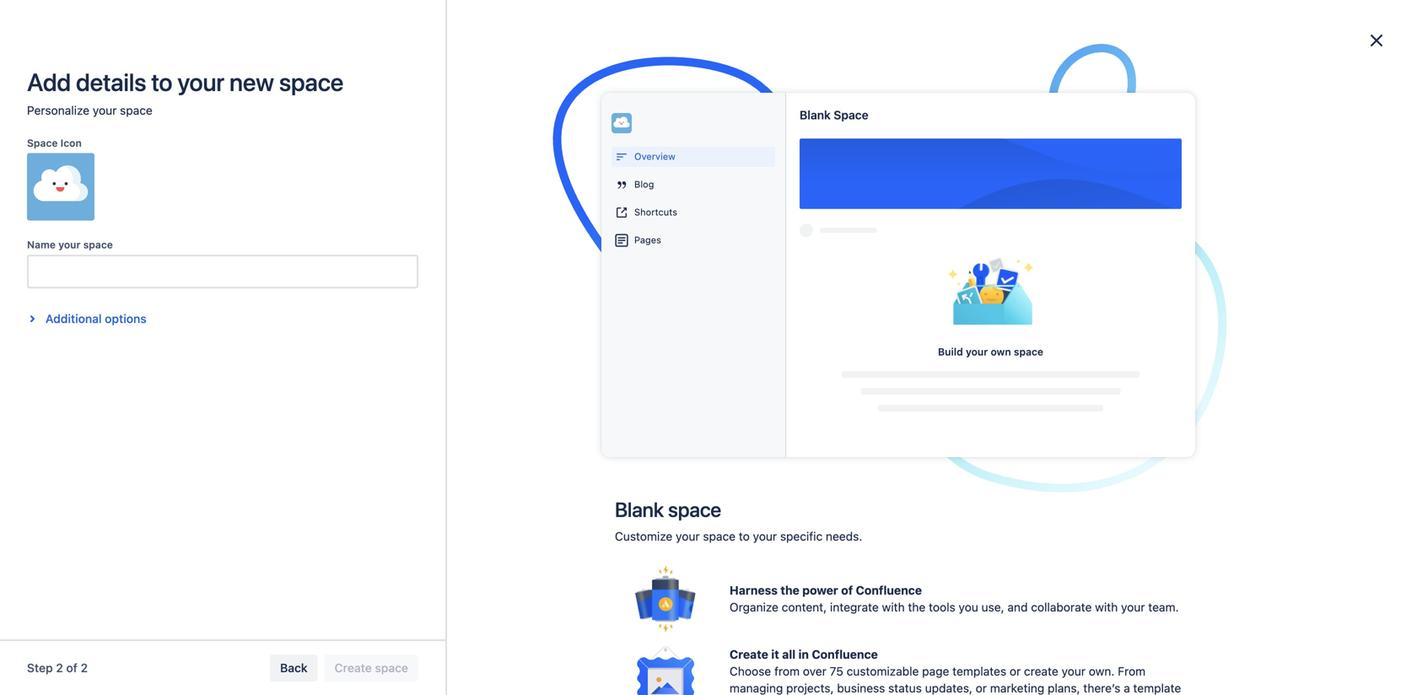 Task type: vqa. For each thing, say whether or not it's contained in the screenshot.
NEEDS.
yes



Task type: describe. For each thing, give the bounding box(es) containing it.
name
[[27, 239, 56, 251]]

space up harness
[[703, 530, 736, 544]]

2023 for created november 2, 2023
[[1090, 155, 1113, 166]]

blank space
[[800, 108, 869, 122]]

specific
[[781, 530, 823, 544]]

own.
[[1089, 665, 1115, 679]]

your inside create it all in confluence choose from over 75 customizable page templates or create your own. from managing projects, business status updates, or marketing plans, there's a templat
[[1062, 665, 1086, 679]]

collaborate
[[1032, 601, 1093, 614]]

discover what's happening
[[322, 203, 481, 215]]

visited
[[665, 155, 695, 166]]

off
[[457, 76, 477, 88]]

step
[[27, 661, 53, 675]]

build
[[939, 346, 964, 358]]

pick
[[322, 76, 346, 88]]

close image
[[1367, 30, 1388, 51]]

your left "specific"
[[753, 530, 777, 544]]

1 november from the left
[[369, 155, 414, 166]]

your right "name"
[[58, 239, 81, 251]]

recent link
[[102, 105, 305, 135]]

organize
[[730, 601, 779, 614]]

0 horizontal spatial space
[[27, 137, 58, 149]]

over
[[803, 665, 827, 679]]

up
[[348, 76, 363, 88]]

additional options
[[46, 312, 147, 326]]

of inside harness the power of confluence organize content, integrate with the tools you use, and collaborate with your team.
[[842, 584, 853, 598]]

visited november 2, 2023
[[665, 155, 780, 166]]

projects,
[[787, 682, 834, 695]]

confluence for 75
[[812, 648, 878, 662]]

popular button
[[415, 225, 492, 252]]

use,
[[982, 601, 1005, 614]]

discover
[[322, 203, 374, 215]]

created
[[993, 155, 1028, 166]]

to inside add details to your new space personalize your space
[[151, 68, 172, 96]]

blank space customize your space to your specific needs.
[[615, 498, 863, 544]]

group containing overview
[[102, 74, 305, 226]]

unstar this space image
[[281, 289, 295, 302]]

popular
[[443, 231, 485, 245]]

your inside harness the power of confluence organize content, integrate with the tools you use, and collaborate with your team.
[[1122, 601, 1146, 614]]

build your own space
[[939, 346, 1044, 358]]

1 vertical spatial of
[[66, 661, 78, 675]]

november for created
[[1031, 155, 1076, 166]]

create
[[1025, 665, 1059, 679]]

customize
[[615, 530, 673, 544]]

power
[[803, 584, 839, 598]]

blank for space
[[800, 108, 831, 122]]

1 horizontal spatial orlando
[[1047, 131, 1082, 142]]

own
[[991, 346, 1012, 358]]

step 2 of 2
[[27, 661, 88, 675]]

2, for visited november 2, 2023
[[746, 155, 754, 166]]

1 with from the left
[[882, 601, 905, 614]]

additional options button
[[15, 309, 157, 329]]

tools
[[929, 601, 956, 614]]

created november 2, 2023
[[993, 155, 1113, 166]]

announcements button
[[499, 225, 623, 252]]

and
[[1008, 601, 1028, 614]]

1 vertical spatial the
[[908, 601, 926, 614]]

options
[[105, 312, 147, 326]]

blank for space
[[615, 498, 664, 522]]

space up customize at the left
[[668, 498, 722, 522]]

happening
[[420, 203, 481, 215]]

what's
[[377, 203, 418, 215]]

1 horizontal spatial gary
[[1023, 131, 1044, 142]]

2 with from the left
[[1096, 601, 1119, 614]]

space icon
[[27, 137, 82, 149]]

create it all in confluence choose from over 75 customizable page templates or create your own. from managing projects, business status updates, or marketing plans, there's a templat
[[730, 648, 1182, 695]]

from
[[775, 665, 800, 679]]

business
[[838, 682, 886, 695]]

your down details
[[93, 103, 117, 117]]

you inside harness the power of confluence organize content, integrate with the tools you use, and collaborate with your team.
[[959, 601, 979, 614]]

activity
[[814, 359, 869, 379]]

overview link
[[102, 74, 305, 105]]

0 horizontal spatial orlando
[[168, 288, 212, 302]]

updates,
[[926, 682, 973, 695]]

november 2, 2023
[[369, 155, 451, 166]]

pages
[[635, 235, 662, 246]]

integrate
[[830, 601, 879, 614]]

0 horizontal spatial gary
[[139, 288, 165, 302]]

2, for created november 2, 2023
[[1079, 155, 1087, 166]]

shortcuts
[[635, 207, 678, 218]]

where
[[365, 76, 403, 88]]

1 horizontal spatial research link
[[695, 131, 736, 143]]

0 horizontal spatial or
[[976, 682, 988, 695]]

back
[[280, 661, 308, 675]]

icon
[[60, 137, 82, 149]]

pick up where you left off
[[322, 76, 477, 88]]

choose
[[730, 665, 772, 679]]

blog
[[635, 179, 655, 190]]

space down details
[[120, 103, 153, 117]]

a
[[1124, 682, 1131, 695]]

november for visited
[[698, 155, 743, 166]]

0 horizontal spatial research link
[[102, 311, 305, 341]]



Task type: locate. For each thing, give the bounding box(es) containing it.
or up marketing
[[1010, 665, 1021, 679]]

customizable
[[847, 665, 919, 679]]

0 vertical spatial you
[[405, 76, 427, 88]]

november
[[369, 155, 414, 166], [698, 155, 743, 166], [1031, 155, 1076, 166]]

2,
[[417, 155, 425, 166], [746, 155, 754, 166], [1079, 155, 1087, 166]]

Name your space field
[[29, 257, 417, 287]]

0 vertical spatial the
[[781, 584, 800, 598]]

0 horizontal spatial of
[[66, 661, 78, 675]]

1 horizontal spatial of
[[842, 584, 853, 598]]

1 vertical spatial research link
[[102, 311, 305, 341]]

0 horizontal spatial research
[[139, 319, 190, 333]]

0 vertical spatial gary
[[1023, 131, 1044, 142]]

status
[[889, 682, 922, 695]]

1 horizontal spatial you
[[959, 601, 979, 614]]

1 vertical spatial blank
[[615, 498, 664, 522]]

1 vertical spatial overview
[[635, 151, 676, 162]]

space
[[279, 68, 344, 96], [120, 103, 153, 117], [83, 239, 113, 251], [1014, 346, 1044, 358], [668, 498, 722, 522], [703, 530, 736, 544]]

team.
[[1149, 601, 1180, 614]]

1 vertical spatial to
[[739, 530, 750, 544]]

1 horizontal spatial 2,
[[746, 155, 754, 166]]

1 vertical spatial research
[[139, 319, 190, 333]]

gary up created november 2, 2023
[[1023, 131, 1044, 142]]

of
[[842, 584, 853, 598], [66, 661, 78, 675]]

november up the what's
[[369, 155, 414, 166]]

marketing
[[991, 682, 1045, 695]]

2 horizontal spatial 2023
[[1090, 155, 1113, 166]]

1 horizontal spatial research
[[695, 131, 736, 142]]

from
[[1118, 665, 1146, 679]]

november right visited
[[698, 155, 743, 166]]

research down name your space field
[[139, 319, 190, 333]]

announcements
[[527, 231, 615, 245]]

confluence up integrate
[[856, 584, 923, 598]]

0 vertical spatial gary orlando link
[[1023, 131, 1082, 143]]

research up the visited november 2, 2023
[[695, 131, 736, 142]]

your up recent link
[[177, 68, 224, 96]]

0 horizontal spatial the
[[781, 584, 800, 598]]

more
[[772, 359, 811, 379]]

november right created
[[1031, 155, 1076, 166]]

1 horizontal spatial with
[[1096, 601, 1119, 614]]

1 vertical spatial gary orlando link
[[102, 280, 305, 311]]

harness
[[730, 584, 778, 598]]

75
[[830, 665, 844, 679]]

recent
[[139, 113, 177, 127]]

confluence inside harness the power of confluence organize content, integrate with the tools you use, and collaborate with your team.
[[856, 584, 923, 598]]

gary orlando link up options
[[102, 280, 305, 311]]

to up the recent
[[151, 68, 172, 96]]

gary up options
[[139, 288, 165, 302]]

gary orlando link
[[1023, 131, 1082, 143], [102, 280, 305, 311]]

add
[[27, 68, 71, 96]]

0 horizontal spatial 2
[[56, 661, 63, 675]]

2
[[56, 661, 63, 675], [81, 661, 88, 675]]

it
[[772, 648, 780, 662]]

space right "name"
[[83, 239, 113, 251]]

you left left
[[405, 76, 427, 88]]

your right customize at the left
[[676, 530, 700, 544]]

0 vertical spatial overview
[[139, 82, 190, 96]]

create a space image
[[278, 253, 298, 273]]

overview inside the add details to your new space dialog
[[635, 151, 676, 162]]

templates
[[953, 665, 1007, 679]]

orlando
[[1047, 131, 1082, 142], [168, 288, 212, 302]]

0 vertical spatial orlando
[[1047, 131, 1082, 142]]

orlando down name your space field
[[168, 288, 212, 302]]

2 horizontal spatial november
[[1031, 155, 1076, 166]]

with right collaborate
[[1096, 601, 1119, 614]]

the left tools
[[908, 601, 926, 614]]

space left up
[[279, 68, 344, 96]]

research
[[695, 131, 736, 142], [139, 319, 190, 333]]

no more activity
[[747, 359, 869, 379]]

page
[[923, 665, 950, 679]]

back button
[[270, 655, 318, 682]]

1 horizontal spatial 2023
[[757, 155, 780, 166]]

2 horizontal spatial 2,
[[1079, 155, 1087, 166]]

confluence
[[856, 584, 923, 598], [812, 648, 878, 662]]

add details to your new space dialog
[[0, 0, 1418, 695]]

orlando up created november 2, 2023
[[1047, 131, 1082, 142]]

to up harness
[[739, 530, 750, 544]]

your up plans,
[[1062, 665, 1086, 679]]

details
[[76, 68, 146, 96]]

new
[[230, 68, 274, 96]]

0 vertical spatial to
[[151, 68, 172, 96]]

all
[[783, 648, 796, 662]]

2 2023 from the left
[[757, 155, 780, 166]]

0 horizontal spatial 2023
[[428, 155, 451, 166]]

1 horizontal spatial the
[[908, 601, 926, 614]]

1 vertical spatial or
[[976, 682, 988, 695]]

managing
[[730, 682, 783, 695]]

1 horizontal spatial to
[[739, 530, 750, 544]]

gary
[[1023, 131, 1044, 142], [139, 288, 165, 302]]

space right own at the right of page
[[1014, 346, 1044, 358]]

1 horizontal spatial 2
[[81, 661, 88, 675]]

Search field
[[1097, 10, 1266, 37]]

research link
[[695, 131, 736, 143], [102, 311, 305, 341]]

with
[[882, 601, 905, 614], [1096, 601, 1119, 614]]

1 vertical spatial you
[[959, 601, 979, 614]]

personalize
[[27, 103, 90, 117]]

overview inside group
[[139, 82, 190, 96]]

1 vertical spatial gary orlando
[[139, 288, 212, 302]]

:wave: image
[[993, 118, 1013, 138], [993, 118, 1013, 138]]

or
[[1010, 665, 1021, 679], [976, 682, 988, 695]]

overview up blog
[[635, 151, 676, 162]]

0 horizontal spatial gary orlando link
[[102, 280, 305, 311]]

plans,
[[1048, 682, 1081, 695]]

2023 for visited november 2, 2023
[[757, 155, 780, 166]]

1 horizontal spatial gary orlando
[[1023, 131, 1082, 142]]

add details to your new space personalize your space
[[27, 68, 344, 117]]

1 horizontal spatial gary orlando link
[[1023, 131, 1082, 143]]

banner
[[0, 0, 1418, 47]]

0 horizontal spatial overview
[[139, 82, 190, 96]]

group
[[102, 74, 305, 226]]

overview up the recent
[[139, 82, 190, 96]]

1 horizontal spatial november
[[698, 155, 743, 166]]

0 horizontal spatial with
[[882, 601, 905, 614]]

content,
[[782, 601, 827, 614]]

1 horizontal spatial blank
[[800, 108, 831, 122]]

overview
[[139, 82, 190, 96], [635, 151, 676, 162]]

0 vertical spatial or
[[1010, 665, 1021, 679]]

2023
[[428, 155, 451, 166], [757, 155, 780, 166], [1090, 155, 1113, 166]]

0 horizontal spatial to
[[151, 68, 172, 96]]

0 vertical spatial space
[[834, 108, 869, 122]]

confluence for with
[[856, 584, 923, 598]]

3 november from the left
[[1031, 155, 1076, 166]]

confluence up '75'
[[812, 648, 878, 662]]

the up the content,
[[781, 584, 800, 598]]

0 horizontal spatial you
[[405, 76, 427, 88]]

0 vertical spatial of
[[842, 584, 853, 598]]

research link down name your space field
[[102, 311, 305, 341]]

0 horizontal spatial gary orlando
[[139, 288, 212, 302]]

with right integrate
[[882, 601, 905, 614]]

3 2023 from the left
[[1090, 155, 1113, 166]]

in
[[799, 648, 809, 662]]

1 horizontal spatial overview
[[635, 151, 676, 162]]

1 vertical spatial gary
[[139, 288, 165, 302]]

0 horizontal spatial 2,
[[417, 155, 425, 166]]

name your space
[[27, 239, 113, 251]]

of right the step
[[66, 661, 78, 675]]

2, up discover what's happening
[[417, 155, 425, 166]]

0 vertical spatial confluence
[[856, 584, 923, 598]]

gary orlando up created november 2, 2023
[[1023, 131, 1082, 142]]

1 2 from the left
[[56, 661, 63, 675]]

2 2 from the left
[[81, 661, 88, 675]]

of up integrate
[[842, 584, 853, 598]]

gary orlando down name your space field
[[139, 288, 212, 302]]

1 horizontal spatial space
[[834, 108, 869, 122]]

0 horizontal spatial november
[[369, 155, 414, 166]]

needs.
[[826, 530, 863, 544]]

create
[[730, 648, 769, 662]]

1 horizontal spatial or
[[1010, 665, 1021, 679]]

0 vertical spatial research link
[[695, 131, 736, 143]]

0 vertical spatial gary orlando
[[1023, 131, 1082, 142]]

3 2, from the left
[[1079, 155, 1087, 166]]

you left use,
[[959, 601, 979, 614]]

1 vertical spatial confluence
[[812, 648, 878, 662]]

research link up the visited november 2, 2023
[[695, 131, 736, 143]]

no
[[747, 359, 768, 379]]

1 2, from the left
[[417, 155, 425, 166]]

0 vertical spatial blank
[[800, 108, 831, 122]]

the
[[781, 584, 800, 598], [908, 601, 926, 614]]

left
[[430, 76, 455, 88]]

1 vertical spatial space
[[27, 137, 58, 149]]

1 vertical spatial orlando
[[168, 288, 212, 302]]

2 november from the left
[[698, 155, 743, 166]]

0 vertical spatial research
[[695, 131, 736, 142]]

gary orlando
[[1023, 131, 1082, 142], [139, 288, 212, 302]]

your
[[177, 68, 224, 96], [93, 103, 117, 117], [58, 239, 81, 251], [966, 346, 989, 358], [676, 530, 700, 544], [753, 530, 777, 544], [1122, 601, 1146, 614], [1062, 665, 1086, 679]]

blank
[[800, 108, 831, 122], [615, 498, 664, 522]]

to inside blank space customize your space to your specific needs.
[[739, 530, 750, 544]]

you
[[405, 76, 427, 88], [959, 601, 979, 614]]

harness the power of confluence organize content, integrate with the tools you use, and collaborate with your team.
[[730, 584, 1180, 614]]

2 2, from the left
[[746, 155, 754, 166]]

1 2023 from the left
[[428, 155, 451, 166]]

additional
[[46, 312, 102, 326]]

or down templates
[[976, 682, 988, 695]]

2, right visited
[[746, 155, 754, 166]]

0 horizontal spatial blank
[[615, 498, 664, 522]]

there's
[[1084, 682, 1121, 695]]

to
[[151, 68, 172, 96], [739, 530, 750, 544]]

confluence inside create it all in confluence choose from over 75 customizable page templates or create your own. from managing projects, business status updates, or marketing plans, there's a templat
[[812, 648, 878, 662]]

your left the 'team.'
[[1122, 601, 1146, 614]]

2, right created
[[1079, 155, 1087, 166]]

gary orlando link up created november 2, 2023
[[1023, 131, 1082, 143]]

blank inside blank space customize your space to your specific needs.
[[615, 498, 664, 522]]

your left own at the right of page
[[966, 346, 989, 358]]



